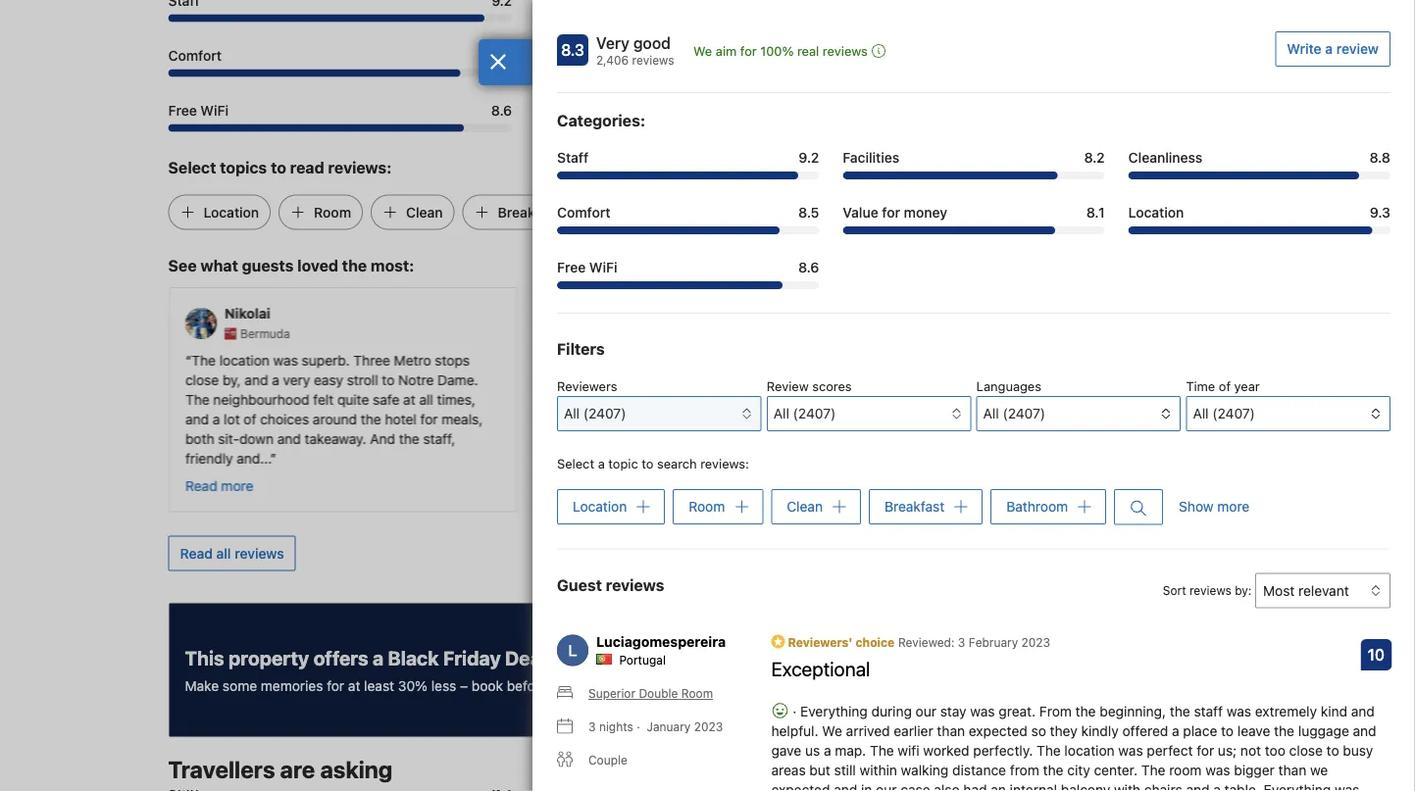 Task type: locate. For each thing, give the bounding box(es) containing it.
0 vertical spatial reviews:
[[328, 158, 392, 177]]

0 vertical spatial 8.6
[[491, 102, 512, 118]]

1 horizontal spatial all
[[419, 391, 433, 408]]

all down notre
[[419, 391, 433, 408]]

very for good
[[596, 34, 630, 52]]

0 vertical spatial free
[[168, 102, 197, 118]]

less
[[431, 678, 456, 694]]

value right close image
[[536, 47, 571, 63]]

money right scored 8.3 element
[[597, 47, 640, 63]]

1 horizontal spatial value
[[843, 205, 879, 221]]

1 vertical spatial reviews:
[[701, 457, 749, 471]]

more down certainly
[[950, 419, 983, 435]]

0 horizontal spatial clean
[[406, 204, 443, 220]]

0 vertical spatial free wifi
[[168, 102, 229, 118]]

0 horizontal spatial staff 9.2 meter
[[168, 14, 512, 22]]

time
[[1186, 379, 1216, 394]]

4 all (2407) button from the left
[[1186, 396, 1391, 432]]

1 vertical spatial were
[[550, 372, 580, 388]]

very inside " the location was superb.  three metro stops close by, and a very easy stroll to notre dame. the neighbourhood felt quite safe at all times, and a lot of choices around the hotel for meals, both sit-down and takeaway.  and the staff, friendly and...
[[283, 372, 310, 388]]

a
[[1325, 41, 1333, 57], [1115, 352, 1123, 368], [271, 372, 279, 388], [212, 411, 220, 427], [598, 457, 605, 471], [373, 647, 384, 670]]

location inside great location staff were really helpful rooms were clean and tidy and have everything you need
[[594, 352, 644, 368]]

reviews: right read
[[328, 158, 392, 177]]

0 vertical spatial ·
[[789, 704, 800, 720]]

reviews down good
[[632, 53, 674, 67]]

reviews:
[[328, 158, 392, 177], [701, 457, 749, 471]]

8.1
[[861, 47, 880, 63], [1087, 205, 1105, 221]]

read more button down certainly
[[915, 417, 983, 437]]

8.5 for the top comfort 8.5 meter
[[491, 47, 512, 63]]

luciagomespereira
[[596, 633, 726, 650]]

1 all from the left
[[564, 406, 580, 422]]

read more button for very clean, very nice staff and a great value. room furnishings are bit small if of larger stature but certainly comfortable (110kg/190cm tall).
[[915, 417, 983, 437]]

a up if
[[1115, 352, 1123, 368]]

1 vertical spatial staff 9.2 meter
[[557, 172, 819, 179]]

1 vertical spatial the
[[185, 391, 209, 408]]

1 vertical spatial free
[[557, 259, 586, 276]]

at down notre
[[403, 391, 415, 408]]

select topics to read reviews:
[[168, 158, 392, 177]]

and
[[1088, 352, 1112, 368], [244, 372, 268, 388], [622, 372, 645, 388], [676, 372, 700, 388], [185, 411, 208, 427], [277, 431, 300, 447]]

nikolai
[[224, 306, 270, 322]]

(2407)
[[583, 406, 626, 422], [793, 406, 836, 422], [1003, 406, 1046, 422], [1213, 406, 1255, 422]]

1 vertical spatial 8.6
[[798, 259, 819, 276]]

the right loved
[[342, 256, 367, 275]]

very good 2,406 reviews
[[596, 34, 674, 67]]

all down friendly
[[216, 545, 231, 562]]

2 location from the left
[[594, 352, 644, 368]]

1 horizontal spatial 8.5
[[799, 205, 819, 221]]

read more button down friendly
[[185, 476, 253, 496]]

1 vertical spatial value for money 8.1 meter
[[843, 227, 1105, 234]]

all (2407) for review scores
[[774, 406, 836, 422]]

staff inside great location staff were really helpful rooms were clean and tidy and have everything you need
[[648, 352, 677, 368]]

0 vertical spatial value for money
[[536, 47, 640, 63]]

all inside button
[[216, 545, 231, 562]]

(2407) for review scores
[[793, 406, 836, 422]]

select left topic
[[557, 457, 594, 471]]

1 horizontal spatial very
[[995, 352, 1022, 368]]

· right nights
[[637, 720, 640, 734]]

1 horizontal spatial 2023
[[694, 720, 723, 734]]

very inside very clean, very nice staff and a great value. room furnishings are bit small if of larger stature but certainly comfortable (110kg/190cm tall).
[[921, 352, 949, 368]]

0 vertical spatial bathroom
[[615, 204, 678, 220]]

3 all (2407) from the left
[[983, 406, 1046, 422]]

0 horizontal spatial free wifi 8.6 meter
[[168, 124, 512, 132]]

staff
[[648, 352, 677, 368], [1056, 352, 1084, 368]]

2023 right january
[[694, 720, 723, 734]]

great location staff were really helpful rooms were clean and tidy and have everything you need
[[550, 352, 839, 408]]

to up safe in the left of the page
[[381, 372, 394, 388]]

1 horizontal spatial free
[[557, 259, 586, 276]]

read more button
[[550, 417, 618, 437], [915, 417, 983, 437], [185, 476, 253, 496]]

0 vertical spatial at
[[403, 391, 415, 408]]

1 horizontal spatial comfort 8.5 meter
[[557, 227, 819, 234]]

1 vertical spatial clean
[[787, 499, 823, 515]]

0 horizontal spatial location
[[219, 352, 269, 368]]

room up but
[[915, 372, 951, 388]]

value down facilities
[[843, 205, 879, 221]]

all (2407) button down the small
[[977, 396, 1181, 432]]

4 all from the left
[[1193, 406, 1209, 422]]

0 vertical spatial were
[[681, 352, 711, 368]]

4 (2407) from the left
[[1213, 406, 1255, 422]]

8.5
[[491, 47, 512, 63], [799, 205, 819, 221]]

and right tidy
[[676, 372, 700, 388]]

1 vertical spatial 2023
[[601, 678, 634, 694]]

three
[[353, 352, 390, 368]]

free wifi up mansha
[[557, 259, 617, 276]]

facilities 8.2 meter
[[843, 172, 1105, 179]]

location down topics
[[204, 204, 259, 220]]

select left topics
[[168, 158, 216, 177]]

8.5 left 8.3
[[491, 47, 512, 63]]

1 staff from the left
[[648, 352, 677, 368]]

are down nice
[[1029, 372, 1049, 388]]

mansha
[[589, 306, 642, 322]]

reviewers
[[557, 379, 617, 394]]

all for time of year
[[1193, 406, 1209, 422]]

was
[[273, 352, 298, 368]]

for
[[740, 44, 757, 58], [575, 47, 593, 63], [882, 205, 900, 221], [420, 411, 437, 427], [327, 678, 344, 694]]

1 all (2407) button from the left
[[557, 396, 762, 432]]

very up 2,406 at the left of the page
[[596, 34, 630, 52]]

read more for very clean, very nice staff and a great value. room furnishings are bit small if of larger stature but certainly comfortable (110kg/190cm tall).
[[915, 419, 983, 435]]

0 vertical spatial the
[[191, 352, 215, 368]]

more up topic
[[586, 419, 618, 435]]

0 horizontal spatial value for money
[[536, 47, 640, 63]]

all down 'reviewers'
[[564, 406, 580, 422]]

very up the languages
[[995, 352, 1022, 368]]

of left the 'year'
[[1219, 379, 1231, 394]]

travellers
[[168, 756, 275, 783]]

to left read
[[271, 158, 286, 177]]

really
[[715, 352, 749, 368]]

value for money
[[536, 47, 640, 63], [843, 205, 948, 221]]

1 vertical spatial 8.5
[[799, 205, 819, 221]]

read more button down need
[[550, 417, 618, 437]]

for up staff,
[[420, 411, 437, 427]]

stroll
[[346, 372, 378, 388]]

(2407) down 'review scores'
[[793, 406, 836, 422]]

all (2407) down 'reviewers'
[[564, 406, 626, 422]]

read for read more button related to very clean, very nice staff and a great value. room furnishings are bit small if of larger stature but certainly comfortable (110kg/190cm tall).
[[915, 419, 947, 435]]

the up and
[[360, 411, 381, 427]]

2 all (2407) button from the left
[[767, 396, 971, 432]]

1 horizontal spatial clean
[[787, 499, 823, 515]]

1 vertical spatial 3
[[589, 720, 596, 734]]

0 horizontal spatial bathroom
[[615, 204, 678, 220]]

superior double room
[[589, 687, 713, 701]]

read more for great location staff were really helpful rooms were clean and tidy and have everything you need
[[550, 419, 618, 435]]

1 vertical spatial 8.1
[[1087, 205, 1105, 221]]

money
[[597, 47, 640, 63], [904, 205, 948, 221]]

for inside " the location was superb.  three metro stops close by, and a very easy stroll to notre dame. the neighbourhood felt quite safe at all times, and a lot of choices around the hotel for meals, both sit-down and takeaway.  and the staff, friendly and...
[[420, 411, 437, 427]]

0 horizontal spatial are
[[280, 756, 315, 783]]

1 horizontal spatial "
[[581, 391, 587, 408]]

0 horizontal spatial 8.5
[[491, 47, 512, 63]]

value for money 8.1 meter down facilities 8.2 'meter'
[[843, 227, 1105, 234]]

couple
[[589, 754, 628, 767]]

for inside this property offers a black friday deal make some memories for at least 30% less – book before 29 nov 2023
[[327, 678, 344, 694]]

2 horizontal spatial read more
[[915, 419, 983, 435]]

guests
[[242, 256, 294, 275]]

and...
[[236, 450, 270, 466]]

more for read more button related to very clean, very nice staff and a great value. room furnishings are bit small if of larger stature but certainly comfortable (110kg/190cm tall).
[[950, 419, 983, 435]]

great
[[555, 352, 590, 368]]

all (2407) down the languages
[[983, 406, 1046, 422]]

0 vertical spatial comfort
[[168, 47, 222, 63]]

clean
[[406, 204, 443, 220], [787, 499, 823, 515]]

small
[[1073, 372, 1105, 388]]

rooms
[[799, 352, 839, 368]]

meals,
[[441, 411, 482, 427]]

2 horizontal spatial of
[[1219, 379, 1231, 394]]

a left topic
[[598, 457, 605, 471]]

select for select topics to read reviews:
[[168, 158, 216, 177]]

1 horizontal spatial very
[[921, 352, 949, 368]]

all for review scores
[[774, 406, 789, 422]]

free wifi 8.6 meter up mansha
[[557, 282, 819, 289]]

1 all (2407) from the left
[[564, 406, 626, 422]]

" down the clean
[[581, 391, 587, 408]]

1 vertical spatial comfort
[[557, 205, 611, 221]]

a inside write a review button
[[1325, 41, 1333, 57]]

all (2407) for time of year
[[1193, 406, 1255, 422]]

8.1 down 8.2
[[1087, 205, 1105, 221]]

0 horizontal spatial 8.6
[[491, 102, 512, 118]]

at
[[403, 391, 415, 408], [348, 678, 360, 694]]

for right aim
[[740, 44, 757, 58]]

1 horizontal spatial free wifi
[[557, 259, 617, 276]]

2023 right february
[[1022, 635, 1051, 649]]

0 horizontal spatial "
[[270, 450, 276, 466]]

10
[[1368, 646, 1385, 664]]

2023 right nov
[[601, 678, 634, 694]]

bermuda image
[[224, 328, 236, 340]]

all (2407) down 'review scores'
[[774, 406, 836, 422]]

0 vertical spatial clean
[[406, 204, 443, 220]]

1 vertical spatial all
[[216, 545, 231, 562]]

reviews
[[823, 44, 868, 58], [632, 53, 674, 67], [235, 545, 284, 562], [606, 576, 664, 594], [1190, 584, 1232, 598]]

0 horizontal spatial at
[[348, 678, 360, 694]]

room
[[314, 204, 351, 220], [915, 372, 951, 388], [689, 499, 725, 515], [682, 687, 713, 701]]

2 (2407) from the left
[[793, 406, 836, 422]]

great
[[1127, 352, 1160, 368]]

0 vertical spatial very
[[995, 352, 1022, 368]]

read all reviews button
[[168, 536, 296, 571]]

and inside very clean, very nice staff and a great value. room furnishings are bit small if of larger stature but certainly comfortable (110kg/190cm tall).
[[1088, 352, 1112, 368]]

1 horizontal spatial at
[[403, 391, 415, 408]]

of
[[1121, 372, 1134, 388], [1219, 379, 1231, 394], [243, 411, 256, 427]]

" down down
[[270, 450, 276, 466]]

write a review
[[1287, 41, 1379, 57]]

0 horizontal spatial very
[[596, 34, 630, 52]]

0 horizontal spatial 8.1
[[861, 47, 880, 63]]

2 vertical spatial to
[[642, 457, 654, 471]]

0 horizontal spatial 2023
[[601, 678, 634, 694]]

black
[[388, 647, 439, 670]]

room inside superior double room link
[[682, 687, 713, 701]]

read more down need
[[550, 419, 618, 435]]

see availability
[[1139, 763, 1235, 779]]

of inside " the location was superb.  three metro stops close by, and a very easy stroll to notre dame. the neighbourhood felt quite safe at all times, and a lot of choices around the hotel for meals, both sit-down and takeaway.  and the staff, friendly and...
[[243, 411, 256, 427]]

superior double room link
[[557, 685, 713, 703]]

review
[[767, 379, 809, 394]]

0 horizontal spatial read more button
[[185, 476, 253, 496]]

for inside button
[[740, 44, 757, 58]]

" down stature
[[1196, 391, 1202, 408]]

reviews: right search
[[701, 457, 749, 471]]

wifi up topics
[[200, 102, 229, 118]]

staff up tidy
[[648, 352, 677, 368]]

before
[[507, 678, 548, 694]]

of right lot
[[243, 411, 256, 427]]

location 9.3 meter
[[1129, 227, 1391, 234]]

value
[[536, 47, 571, 63], [843, 205, 879, 221]]

clean,
[[953, 352, 991, 368]]

money down facilities 8.2 'meter'
[[904, 205, 948, 221]]

see left availability
[[1139, 763, 1163, 779]]

a up least
[[373, 647, 384, 670]]

(2407) for time of year
[[1213, 406, 1255, 422]]

a left lot
[[212, 411, 220, 427]]

0 horizontal spatial ·
[[637, 720, 640, 734]]

tall).
[[1169, 391, 1196, 408]]

february
[[969, 635, 1018, 649]]

stops
[[434, 352, 469, 368]]

1 (2407) from the left
[[583, 406, 626, 422]]

show more
[[1179, 499, 1250, 515]]

reviews inside read all reviews button
[[235, 545, 284, 562]]

(2407) down time of year
[[1213, 406, 1255, 422]]

scores
[[812, 379, 852, 394]]

staff 9.2 meter for free wifi
[[168, 14, 512, 22]]

4 all (2407) from the left
[[1193, 406, 1255, 422]]

1 horizontal spatial location
[[594, 352, 644, 368]]

january
[[647, 720, 691, 734]]

categories:
[[557, 111, 645, 130]]

2 horizontal spatial "
[[1196, 391, 1202, 408]]

the down hotel
[[399, 431, 419, 447]]

location down cleanliness
[[1129, 205, 1184, 221]]

more down "and..."
[[221, 478, 253, 494]]

3 (2407) from the left
[[1003, 406, 1046, 422]]

"
[[185, 352, 191, 368]]

see what guests loved the most:
[[168, 256, 414, 275]]

all down time
[[1193, 406, 1209, 422]]

2 staff from the left
[[1056, 352, 1084, 368]]

1 horizontal spatial location
[[573, 499, 627, 515]]

" the location was superb.  three metro stops close by, and a very easy stroll to notre dame. the neighbourhood felt quite safe at all times, and a lot of choices around the hotel for meals, both sit-down and takeaway.  and the staff, friendly and...
[[185, 352, 482, 466]]

(2407) down the languages
[[1003, 406, 1046, 422]]

3 left february
[[958, 635, 966, 649]]

2 vertical spatial the
[[399, 431, 419, 447]]

the down close at the left of the page
[[185, 391, 209, 408]]

very inside very good 2,406 reviews
[[596, 34, 630, 52]]

1 vertical spatial very
[[921, 352, 949, 368]]

this is a carousel with rotating slides. it displays featured reviews of the property. use next and previous buttons to navigate. region
[[153, 280, 1263, 520]]

0 horizontal spatial staff
[[648, 352, 677, 368]]

1 horizontal spatial 3
[[958, 635, 966, 649]]

8.5 down 9.2
[[799, 205, 819, 221]]

all (2407) for reviewers
[[564, 406, 626, 422]]

staff up bit
[[1056, 352, 1084, 368]]

read more button for great location staff were really helpful rooms were clean and tidy and have everything you need
[[550, 417, 618, 437]]

all down review
[[774, 406, 789, 422]]

for down offers
[[327, 678, 344, 694]]

2 horizontal spatial read more button
[[915, 417, 983, 437]]

staff 9.2 meter
[[168, 14, 512, 22], [557, 172, 819, 179]]

and
[[370, 431, 395, 447]]

read more down certainly
[[915, 419, 983, 435]]

reviews left by:
[[1190, 584, 1232, 598]]

a down was
[[271, 372, 279, 388]]

at left least
[[348, 678, 360, 694]]

(2407) down 'reviewers'
[[583, 406, 626, 422]]

0 vertical spatial are
[[1029, 372, 1049, 388]]

room down search
[[689, 499, 725, 515]]

0 vertical spatial 3
[[958, 635, 966, 649]]

1 vertical spatial to
[[381, 372, 394, 388]]

very down was
[[283, 372, 310, 388]]

1 vertical spatial free wifi
[[557, 259, 617, 276]]

jonathan
[[954, 306, 1017, 322]]

see for see what guests loved the most:
[[168, 256, 197, 275]]

search
[[657, 457, 697, 471]]

0 vertical spatial value
[[536, 47, 571, 63]]

0 vertical spatial very
[[596, 34, 630, 52]]

2 all (2407) from the left
[[774, 406, 836, 422]]

more right show
[[1218, 499, 1250, 515]]

1 horizontal spatial read more
[[550, 419, 618, 435]]

1 horizontal spatial breakfast
[[885, 499, 945, 515]]

all (2407) button down tidy
[[557, 396, 762, 432]]

free wifi 8.6 meter
[[168, 124, 512, 132], [557, 282, 819, 289]]

3 all (2407) button from the left
[[977, 396, 1181, 432]]

3 left nights
[[589, 720, 596, 734]]

value for money 8.1 meter
[[536, 69, 880, 77], [843, 227, 1105, 234]]

stature
[[1178, 372, 1222, 388]]

all (2407) button for time of year
[[1186, 396, 1391, 432]]

see left what
[[168, 256, 197, 275]]

more inside button
[[1218, 499, 1250, 515]]

1 horizontal spatial 8.1
[[1087, 205, 1105, 221]]

bathroom
[[615, 204, 678, 220], [1007, 499, 1068, 515]]

location up the clean
[[594, 352, 644, 368]]

free wifi
[[168, 102, 229, 118], [557, 259, 617, 276]]

see
[[168, 256, 197, 275], [1139, 763, 1163, 779]]

2 all from the left
[[774, 406, 789, 422]]

all
[[419, 391, 433, 408], [216, 545, 231, 562]]

read more
[[550, 419, 618, 435], [915, 419, 983, 435], [185, 478, 253, 494]]

asking
[[320, 756, 393, 783]]

all inside " the location was superb.  three metro stops close by, and a very easy stroll to notre dame. the neighbourhood felt quite safe at all times, and a lot of choices around the hotel for meals, both sit-down and takeaway.  and the staff, friendly and...
[[419, 391, 433, 408]]

see inside button
[[1139, 763, 1163, 779]]

8.6 up rooms
[[798, 259, 819, 276]]

comfort 8.5 meter
[[168, 69, 512, 77], [557, 227, 819, 234]]

location up "by,"
[[219, 352, 269, 368]]

free wifi 8.6 meter up read
[[168, 124, 512, 132]]

staff 9.2 meter for comfort
[[557, 172, 819, 179]]

breakfast
[[498, 204, 560, 220], [885, 499, 945, 515]]

8.6 down close image
[[491, 102, 512, 118]]

of right if
[[1121, 372, 1134, 388]]

by:
[[1235, 584, 1252, 598]]

2 horizontal spatial 2023
[[1022, 635, 1051, 649]]

neighbourhood
[[213, 391, 309, 408]]

were up the have
[[681, 352, 711, 368]]

easy
[[313, 372, 343, 388]]

value for money 8.1 meter down we
[[536, 69, 880, 77]]

all (2407) down time of year
[[1193, 406, 1255, 422]]

3 all from the left
[[983, 406, 999, 422]]

1 location from the left
[[219, 352, 269, 368]]

free wifi up topics
[[168, 102, 229, 118]]

0 vertical spatial see
[[168, 256, 197, 275]]

select for select a topic to search reviews:
[[557, 457, 594, 471]]

1 horizontal spatial bathroom
[[1007, 499, 1068, 515]]

double
[[639, 687, 678, 701]]

read
[[290, 158, 324, 177]]

0 horizontal spatial comfort 8.5 meter
[[168, 69, 512, 77]]

dame.
[[437, 372, 478, 388]]

1 vertical spatial very
[[283, 372, 310, 388]]

1 vertical spatial value for money
[[843, 205, 948, 221]]

to right topic
[[642, 457, 654, 471]]

8.1 right the real
[[861, 47, 880, 63]]

wifi up mansha
[[589, 259, 617, 276]]

1 horizontal spatial value for money
[[843, 205, 948, 221]]

0 horizontal spatial see
[[168, 256, 197, 275]]

a inside this property offers a black friday deal make some memories for at least 30% less – book before 29 nov 2023
[[373, 647, 384, 670]]

felt
[[313, 391, 333, 408]]

1 horizontal spatial reviews:
[[701, 457, 749, 471]]

0 vertical spatial select
[[168, 158, 216, 177]]

reviews right the real
[[823, 44, 868, 58]]

" for clean
[[581, 391, 587, 408]]

comfort for the bottom comfort 8.5 meter
[[557, 205, 611, 221]]

the
[[191, 352, 215, 368], [185, 391, 209, 408]]

filter reviews region
[[557, 337, 1391, 432]]

0 vertical spatial wifi
[[200, 102, 229, 118]]

1 horizontal spatial are
[[1029, 372, 1049, 388]]

and up the small
[[1088, 352, 1112, 368]]



Task type: vqa. For each thing, say whether or not it's contained in the screenshot.


Task type: describe. For each thing, give the bounding box(es) containing it.
very clean, very nice staff and a great value. room furnishings are bit small if of larger stature but certainly comfortable (110kg/190cm tall).
[[915, 352, 1222, 408]]

1 vertical spatial are
[[280, 756, 315, 783]]

(2407) for languages
[[1003, 406, 1046, 422]]

write a review button
[[1275, 31, 1391, 67]]

0 vertical spatial value for money 8.1 meter
[[536, 69, 880, 77]]

reviews inside we aim for 100% real reviews button
[[823, 44, 868, 58]]

reviewers'
[[788, 635, 853, 649]]

close image
[[489, 54, 507, 70]]

friendly
[[185, 450, 233, 466]]

3 nights · january 2023
[[589, 720, 723, 734]]

but
[[915, 391, 936, 408]]

2,406
[[596, 53, 629, 67]]

all for reviewers
[[564, 406, 580, 422]]

offers
[[313, 647, 368, 670]]

make
[[185, 678, 219, 694]]

need
[[550, 391, 581, 408]]

1 horizontal spatial free wifi 8.6 meter
[[557, 282, 819, 289]]

bermuda
[[240, 327, 290, 341]]

choices
[[260, 411, 309, 427]]

0 horizontal spatial reviews:
[[328, 158, 392, 177]]

reviews inside very good 2,406 reviews
[[632, 53, 674, 67]]

loved
[[297, 256, 338, 275]]

we aim for 100% real reviews button
[[693, 41, 886, 61]]

0 horizontal spatial read more
[[185, 478, 253, 494]]

0 horizontal spatial money
[[597, 47, 640, 63]]

30%
[[398, 678, 428, 694]]

0 horizontal spatial breakfast
[[498, 204, 560, 220]]

this property offers a black friday deal image
[[1128, 619, 1230, 721]]

this property offers a black friday deal make some memories for at least 30% less – book before 29 nov 2023
[[185, 647, 634, 694]]

read for great location staff were really helpful rooms were clean and tidy and have everything you need read more button
[[550, 419, 582, 435]]

cleanliness 8.8 meter
[[1129, 172, 1391, 179]]

review scores
[[767, 379, 852, 394]]

topics
[[220, 158, 267, 177]]

some
[[223, 678, 257, 694]]

availability
[[1167, 763, 1235, 779]]

0 vertical spatial 8.1
[[861, 47, 880, 63]]

safe
[[372, 391, 399, 408]]

all for languages
[[983, 406, 999, 422]]

sort reviews by:
[[1163, 584, 1252, 598]]

1 horizontal spatial wifi
[[589, 259, 617, 276]]

2 horizontal spatial to
[[642, 457, 654, 471]]

for left 2,406 at the left of the page
[[575, 47, 593, 63]]

at inside this property offers a black friday deal make some memories for at least 30% less – book before 29 nov 2023
[[348, 678, 360, 694]]

see availability button
[[1127, 754, 1247, 789]]

8.2
[[1084, 150, 1105, 166]]

of inside filter reviews region
[[1219, 379, 1231, 394]]

good
[[633, 34, 671, 52]]

0 horizontal spatial free
[[168, 102, 197, 118]]

exceptional
[[771, 657, 870, 680]]

all (2407) button for languages
[[977, 396, 1181, 432]]

8.8
[[1370, 150, 1391, 166]]

1 vertical spatial breakfast
[[885, 499, 945, 515]]

show
[[1179, 499, 1214, 515]]

metro
[[393, 352, 431, 368]]

and up neighbourhood
[[244, 372, 268, 388]]

real
[[797, 44, 819, 58]]

facilities
[[843, 150, 900, 166]]

very for clean,
[[921, 352, 949, 368]]

1 vertical spatial money
[[904, 205, 948, 221]]

you
[[808, 372, 830, 388]]

0 horizontal spatial free wifi
[[168, 102, 229, 118]]

nights
[[599, 720, 633, 734]]

are inside very clean, very nice staff and a great value. room furnishings are bit small if of larger stature but certainly comfortable (110kg/190cm tall).
[[1029, 372, 1049, 388]]

by,
[[222, 372, 240, 388]]

close
[[185, 372, 218, 388]]

property
[[229, 647, 309, 670]]

1 horizontal spatial ·
[[789, 704, 800, 720]]

a inside very clean, very nice staff and a great value. room furnishings are bit small if of larger stature but certainly comfortable (110kg/190cm tall).
[[1115, 352, 1123, 368]]

8.5 for the bottom comfort 8.5 meter
[[799, 205, 819, 221]]

filters
[[557, 340, 605, 358]]

aim
[[716, 44, 737, 58]]

location inside " the location was superb.  three metro stops close by, and a very easy stroll to notre dame. the neighbourhood felt quite safe at all times, and a lot of choices around the hotel for meals, both sit-down and takeaway.  and the staff, friendly and...
[[219, 352, 269, 368]]

both
[[185, 431, 214, 447]]

more for great location staff were really helpful rooms were clean and tidy and have everything you need read more button
[[586, 419, 618, 435]]

" for value.
[[1196, 391, 1202, 408]]

least
[[364, 678, 394, 694]]

memories
[[261, 678, 323, 694]]

down
[[239, 431, 273, 447]]

–
[[460, 678, 468, 694]]

rated very good element
[[596, 31, 674, 55]]

(110kg/190cm
[[1078, 391, 1166, 408]]

0 vertical spatial the
[[342, 256, 367, 275]]

all (2407) for languages
[[983, 406, 1046, 422]]

bit
[[1052, 372, 1069, 388]]

staff,
[[423, 431, 455, 447]]

helpful
[[752, 352, 796, 368]]

we aim for 100% real reviews
[[693, 44, 868, 58]]

more for read more button to the left
[[221, 478, 253, 494]]

very inside very clean, very nice staff and a great value. room furnishings are bit small if of larger stature but certainly comfortable (110kg/190cm tall).
[[995, 352, 1022, 368]]

all (2407) button for reviewers
[[557, 396, 762, 432]]

1 vertical spatial bathroom
[[1007, 499, 1068, 515]]

nov
[[572, 678, 597, 694]]

8.3
[[561, 41, 585, 59]]

1 horizontal spatial were
[[681, 352, 711, 368]]

to inside " the location was superb.  three metro stops close by, and a very easy stroll to notre dame. the neighbourhood felt quite safe at all times, and a lot of choices around the hotel for meals, both sit-down and takeaway.  and the staff, friendly and...
[[381, 372, 394, 388]]

(2407) for reviewers
[[583, 406, 626, 422]]

location for 9.3
[[1129, 205, 1184, 221]]

room down read
[[314, 204, 351, 220]]

write
[[1287, 41, 1322, 57]]

room inside very clean, very nice staff and a great value. room furnishings are bit small if of larger stature but certainly comfortable (110kg/190cm tall).
[[915, 372, 951, 388]]

guest
[[557, 576, 602, 594]]

1 vertical spatial value
[[843, 205, 879, 221]]

of inside very clean, very nice staff and a great value. room furnishings are bit small if of larger stature but certainly comfortable (110kg/190cm tall).
[[1121, 372, 1134, 388]]

1 horizontal spatial 8.6
[[798, 259, 819, 276]]

reviews right guest
[[606, 576, 664, 594]]

scored 8.3 element
[[557, 34, 589, 66]]

read for read all reviews button
[[180, 545, 213, 562]]

at inside " the location was superb.  three metro stops close by, and a very easy stroll to notre dame. the neighbourhood felt quite safe at all times, and a lot of choices around the hotel for meals, both sit-down and takeaway.  and the staff, friendly and...
[[403, 391, 415, 408]]

1 vertical spatial comfort 8.5 meter
[[557, 227, 819, 234]]

clean
[[584, 372, 618, 388]]

show more button
[[1179, 489, 1250, 525]]

travellers are asking
[[168, 756, 393, 783]]

if
[[1109, 372, 1117, 388]]

all (2407) button for review scores
[[767, 396, 971, 432]]

and down choices
[[277, 431, 300, 447]]

notre
[[398, 372, 433, 388]]

0 horizontal spatial value
[[536, 47, 571, 63]]

review categories element
[[557, 109, 645, 132]]

9.3
[[1370, 205, 1391, 221]]

scored 10 element
[[1361, 639, 1392, 671]]

everything
[[737, 372, 804, 388]]

comfort for the top comfort 8.5 meter
[[168, 47, 222, 63]]

and left tidy
[[622, 372, 645, 388]]

and up the both
[[185, 411, 208, 427]]

see for see availability
[[1139, 763, 1163, 779]]

value.
[[1163, 352, 1201, 368]]

review
[[1337, 41, 1379, 57]]

larger
[[1137, 372, 1174, 388]]

portugal
[[619, 654, 666, 667]]

0 horizontal spatial location
[[204, 204, 259, 220]]

1 vertical spatial the
[[360, 411, 381, 427]]

location for room
[[573, 499, 627, 515]]

comfortable
[[998, 391, 1074, 408]]

0 vertical spatial to
[[271, 158, 286, 177]]

0 vertical spatial free wifi 8.6 meter
[[168, 124, 512, 132]]

2023 inside this property offers a black friday deal make some memories for at least 30% less – book before 29 nov 2023
[[601, 678, 634, 694]]

0 vertical spatial comfort 8.5 meter
[[168, 69, 512, 77]]

time of year
[[1186, 379, 1260, 394]]

what
[[200, 256, 238, 275]]

this
[[185, 647, 224, 670]]

staff inside very clean, very nice staff and a great value. room furnishings are bit small if of larger stature but certainly comfortable (110kg/190cm tall).
[[1056, 352, 1084, 368]]

superior
[[589, 687, 636, 701]]

select a topic to search reviews:
[[557, 457, 749, 471]]

0 horizontal spatial 3
[[589, 720, 596, 734]]

100%
[[760, 44, 794, 58]]

languages
[[977, 379, 1042, 394]]

for down facilities
[[882, 205, 900, 221]]

read for read more button to the left
[[185, 478, 217, 494]]

book
[[472, 678, 503, 694]]



